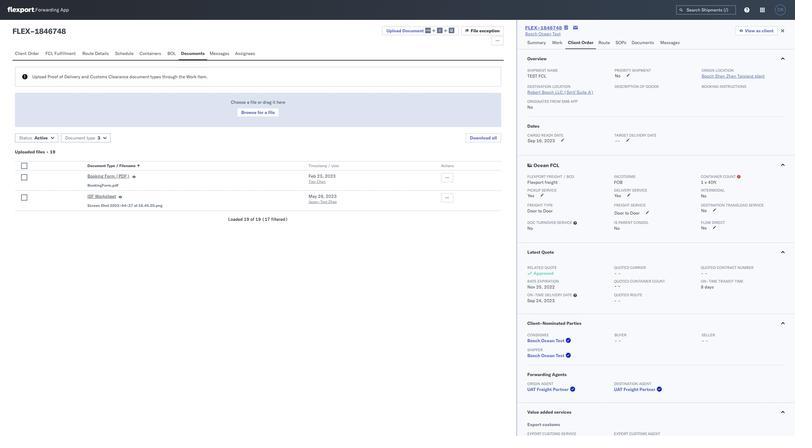 Task type: describe. For each thing, give the bounding box(es) containing it.
forwarding for forwarding agents
[[527, 372, 551, 377]]

upload for upload document
[[387, 28, 401, 33]]

bosch down the consignee
[[527, 338, 540, 344]]

bosch ocean test link for shipper
[[527, 353, 573, 359]]

timestamp / user
[[309, 163, 339, 168]]

agent for origin agent
[[541, 381, 554, 386]]

incoterms fob
[[614, 174, 636, 185]]

test down client-nominated parties
[[556, 338, 564, 344]]

freight up "door to door"
[[614, 203, 630, 207]]

value added services
[[527, 409, 571, 415]]

1 vertical spatial messages
[[210, 51, 229, 56]]

booking form (pdf) link
[[87, 173, 130, 180]]

work button
[[550, 37, 566, 49]]

route for route
[[599, 40, 610, 45]]

client-
[[527, 321, 543, 326]]

destination agent
[[614, 381, 651, 386]]

/ for document type / filename
[[116, 163, 118, 168]]

turnover
[[536, 220, 556, 225]]

app inside 'link'
[[60, 7, 69, 13]]

2 vertical spatial destination
[[614, 381, 638, 386]]

2022
[[544, 284, 555, 290]]

shot
[[101, 203, 109, 208]]

clearance
[[108, 74, 128, 80]]

on-time transit time 8 days
[[701, 279, 744, 290]]

a)
[[588, 89, 594, 95]]

door down service
[[630, 210, 640, 216]]

04-
[[122, 203, 128, 208]]

file inside button
[[268, 110, 275, 115]]

transit
[[719, 279, 734, 284]]

plant
[[755, 73, 765, 79]]

document type / filename button
[[86, 162, 296, 168]]

document type / filename
[[87, 163, 136, 168]]

24,
[[536, 298, 543, 303]]

1 horizontal spatial messages button
[[658, 37, 683, 49]]

door up is
[[614, 210, 624, 216]]

0 vertical spatial freight
[[547, 174, 562, 179]]

3
[[98, 135, 100, 141]]

proof
[[48, 74, 58, 80]]

days
[[705, 284, 714, 290]]

os
[[778, 7, 784, 12]]

service up service
[[632, 188, 647, 193]]

sep for sep 24, 2023
[[527, 298, 535, 303]]

to inside freight type door to door
[[538, 208, 542, 214]]

a inside button
[[265, 110, 267, 115]]

2023 for sep 16, 2023
[[544, 138, 555, 143]]

forwarding for forwarding app
[[35, 7, 59, 13]]

added
[[540, 409, 553, 415]]

client-nominated parties button
[[517, 314, 795, 333]]

order for client order button to the right
[[582, 40, 594, 45]]

freight down destination agent
[[624, 387, 639, 392]]

for
[[258, 110, 264, 115]]

on- for on-time transit time 8 days
[[701, 279, 709, 284]]

approved
[[534, 271, 554, 276]]

document for document type 3
[[65, 135, 85, 141]]

2 horizontal spatial of
[[640, 84, 645, 89]]

1 vertical spatial freight
[[545, 180, 558, 185]]

tian
[[309, 179, 316, 184]]

documents for the rightmost documents button
[[632, 40, 654, 45]]

0 vertical spatial delivery
[[64, 74, 80, 80]]

ocean down the consignee
[[541, 338, 555, 344]]

download
[[470, 135, 491, 141]]

0 horizontal spatial messages button
[[207, 48, 233, 60]]

overview button
[[517, 49, 795, 68]]

status active
[[19, 135, 48, 141]]

of for customs
[[59, 74, 63, 80]]

count inside quoted container count - -
[[652, 279, 665, 284]]

1 x 40ft
[[701, 180, 717, 185]]

2023 for sep 24, 2023
[[544, 298, 555, 303]]

browse for a file
[[241, 110, 275, 115]]

1 horizontal spatial 1846748
[[541, 25, 562, 31]]

and
[[81, 74, 89, 80]]

location for llc
[[552, 84, 571, 89]]

no down doc
[[527, 225, 533, 231]]

value added services button
[[517, 403, 795, 421]]

item.
[[198, 74, 208, 80]]

intermodal
[[701, 188, 725, 193]]

robert
[[527, 89, 541, 95]]

app inside originates from smb app no
[[571, 99, 578, 104]]

test up work button
[[553, 31, 561, 37]]

date for sep 16, 2023
[[554, 133, 563, 138]]

choose a file or drag it here
[[231, 99, 285, 105]]

service right "transload"
[[749, 203, 764, 207]]

latest quote button
[[517, 243, 795, 262]]

destination for service
[[701, 203, 725, 207]]

feb
[[309, 173, 316, 179]]

0 vertical spatial a
[[247, 99, 249, 105]]

user
[[331, 163, 339, 168]]

destination for robert
[[527, 84, 551, 89]]

2023-
[[110, 203, 122, 208]]

2 flexport from the top
[[527, 180, 544, 185]]

document
[[130, 74, 149, 80]]

doc turnover service
[[527, 220, 572, 225]]

uat for destination
[[614, 387, 623, 392]]

bosch down flex-
[[525, 31, 538, 37]]

consol
[[634, 220, 649, 225]]

0 horizontal spatial file
[[250, 99, 257, 105]]

agent for destination agent
[[639, 381, 651, 386]]

quoted for quoted container count - -
[[614, 279, 629, 284]]

exception
[[479, 28, 500, 34]]

bosch inside origin location bosch shen zhen taixiang plant
[[702, 73, 714, 79]]

flex
[[12, 26, 30, 36]]

delivery service
[[614, 188, 647, 193]]

1 horizontal spatial documents button
[[629, 37, 658, 49]]

uat freight partner link for origin
[[527, 386, 577, 393]]

flexport freight / bco flexport freight
[[527, 174, 574, 185]]

documents for leftmost documents button
[[181, 51, 205, 56]]

flex - 1846748
[[12, 26, 66, 36]]

test up agents on the right bottom of the page
[[556, 353, 564, 358]]

expiration
[[537, 279, 559, 284]]

1 horizontal spatial to
[[625, 210, 629, 216]]

0 horizontal spatial documents button
[[179, 48, 207, 60]]

time for on-time delivery date
[[535, 293, 544, 297]]

0 vertical spatial count
[[723, 174, 736, 179]]

booking instructions
[[702, 84, 746, 89]]

service
[[631, 203, 646, 207]]

bosch down shipper
[[527, 353, 540, 358]]

(17
[[262, 216, 270, 222]]

document type 3
[[65, 135, 100, 141]]

timestamp / user button
[[307, 162, 429, 168]]

upload document button
[[382, 26, 459, 35]]

2023 for may 28, 2023 jason-test zhao
[[326, 194, 337, 199]]

of for filtered)
[[250, 216, 254, 222]]

download all
[[470, 135, 497, 141]]

1 vertical spatial delivery
[[545, 293, 562, 297]]

bco
[[567, 174, 574, 179]]

route details
[[82, 51, 109, 56]]

origin for origin agent
[[527, 381, 540, 386]]

freight down origin agent
[[537, 387, 552, 392]]

0 horizontal spatial client order
[[15, 51, 39, 56]]

1 horizontal spatial delivery
[[629, 133, 647, 138]]

door up the "turnover" on the bottom right of page
[[543, 208, 553, 214]]

bosch ocean test for consignee
[[527, 338, 564, 344]]

uat freight partner for origin
[[527, 387, 569, 392]]

download all button
[[466, 133, 501, 143]]

client
[[762, 28, 774, 34]]

flex-1846748 link
[[525, 25, 562, 31]]

service right the "turnover" on the bottom right of page
[[557, 220, 572, 225]]

partner for origin agent
[[553, 387, 569, 392]]

direct
[[712, 220, 725, 225]]

2 horizontal spatial time
[[735, 279, 744, 284]]

1 horizontal spatial client order button
[[566, 37, 596, 49]]

quoted route - -
[[614, 293, 642, 303]]

fcl inside shipment name test fcl
[[539, 73, 546, 79]]

number
[[738, 265, 754, 270]]

sep for sep 16, 2023
[[528, 138, 535, 143]]

uat for origin
[[527, 387, 536, 392]]

cargo
[[527, 133, 540, 138]]

as
[[756, 28, 761, 34]]

date for --
[[647, 133, 657, 138]]

partner for destination agent
[[640, 387, 655, 392]]

uat freight partner for destination
[[614, 387, 655, 392]]

order for the left client order button
[[28, 51, 39, 56]]

browse
[[241, 110, 256, 115]]

x
[[705, 180, 707, 185]]

parent
[[619, 220, 633, 225]]

upload proof of delivery and customs clearance document types through the work item.
[[32, 74, 208, 80]]

from
[[550, 99, 561, 104]]

no up the flow
[[701, 208, 707, 213]]

bookingform.pdf
[[87, 183, 118, 188]]

door up doc
[[527, 208, 537, 214]]

ready
[[541, 133, 553, 138]]

instructions
[[720, 84, 746, 89]]



Task type: vqa. For each thing, say whether or not it's contained in the screenshot.


Task type: locate. For each thing, give the bounding box(es) containing it.
file exception button
[[461, 26, 504, 35], [461, 26, 504, 35]]

0 horizontal spatial a
[[247, 99, 249, 105]]

client order right work button
[[568, 40, 594, 45]]

upload inside button
[[387, 28, 401, 33]]

1 horizontal spatial destination
[[614, 381, 638, 386]]

2 uat freight partner link from the left
[[614, 386, 664, 393]]

or
[[258, 99, 262, 105]]

fcl fulfillment button
[[43, 48, 80, 60]]

0 horizontal spatial order
[[28, 51, 39, 56]]

19 right ∙
[[50, 149, 55, 155]]

quoted for quoted contract number - - rate expiration nov 25, 2022
[[701, 265, 716, 270]]

1 horizontal spatial type
[[544, 203, 553, 207]]

0 horizontal spatial delivery
[[64, 74, 80, 80]]

0 horizontal spatial type
[[87, 135, 95, 141]]

1 vertical spatial of
[[640, 84, 645, 89]]

1 horizontal spatial fcl
[[539, 73, 546, 79]]

1 uat freight partner from the left
[[527, 387, 569, 392]]

2 vertical spatial bosch ocean test link
[[527, 353, 573, 359]]

0 vertical spatial documents
[[632, 40, 654, 45]]

booking
[[87, 173, 104, 179]]

1
[[701, 180, 704, 185]]

freight down pickup
[[527, 203, 543, 207]]

forwarding inside forwarding app 'link'
[[35, 7, 59, 13]]

0 horizontal spatial count
[[652, 279, 665, 284]]

client right work button
[[568, 40, 581, 45]]

work right summary 'button'
[[552, 40, 562, 45]]

--
[[615, 138, 620, 143]]

no down the flow
[[701, 225, 707, 231]]

1 vertical spatial count
[[652, 279, 665, 284]]

1 vertical spatial sep
[[527, 298, 535, 303]]

0 vertical spatial forwarding
[[35, 7, 59, 13]]

isf worksheet link
[[87, 193, 116, 201]]

2 vertical spatial bosch ocean test
[[527, 353, 564, 358]]

zhen
[[726, 73, 736, 79]]

bosch up booking
[[702, 73, 714, 79]]

screen shot 2023-04-27 at 16.45.20.png
[[87, 203, 163, 208]]

1 vertical spatial bosch ocean test
[[527, 338, 564, 344]]

40ft
[[708, 180, 717, 185]]

/ inside the flexport freight / bco flexport freight
[[563, 174, 566, 179]]

agents
[[552, 372, 567, 377]]

bosch ocean test down shipper
[[527, 353, 564, 358]]

location for zhen
[[716, 68, 734, 73]]

active
[[34, 135, 48, 141]]

time
[[709, 279, 718, 284], [735, 279, 744, 284], [535, 293, 544, 297]]

a right choose
[[247, 99, 249, 105]]

ocean down flex-1846748
[[539, 31, 551, 37]]

uploaded
[[15, 149, 35, 155]]

1 uat from the left
[[527, 387, 536, 392]]

buyer
[[615, 333, 627, 337]]

1 horizontal spatial uat
[[614, 387, 623, 392]]

0 vertical spatial flexport
[[527, 174, 546, 179]]

taixiang
[[737, 73, 754, 79]]

route for route details
[[82, 51, 94, 56]]

quoted container count - -
[[614, 279, 665, 289]]

0 vertical spatial route
[[599, 40, 610, 45]]

25,
[[536, 284, 543, 290]]

fcl inside button
[[550, 162, 559, 168]]

8
[[701, 284, 704, 290]]

suite
[[577, 89, 587, 95]]

delivery right target
[[629, 133, 647, 138]]

yes down fob
[[614, 193, 621, 198]]

it
[[273, 99, 275, 105]]

23,
[[317, 173, 324, 179]]

of left goods
[[640, 84, 645, 89]]

2 partner from the left
[[640, 387, 655, 392]]

forwarding app link
[[7, 7, 69, 13]]

forwarding up origin agent
[[527, 372, 551, 377]]

route left sops
[[599, 40, 610, 45]]

0 horizontal spatial destination
[[527, 84, 551, 89]]

sep down cargo
[[528, 138, 535, 143]]

client for client order button to the right
[[568, 40, 581, 45]]

1 horizontal spatial order
[[582, 40, 594, 45]]

forwarding app
[[35, 7, 69, 13]]

0 horizontal spatial forwarding
[[35, 7, 59, 13]]

forwarding up flex - 1846748
[[35, 7, 59, 13]]

2 horizontal spatial 19
[[255, 216, 261, 222]]

freight
[[527, 203, 543, 207], [614, 203, 630, 207], [537, 387, 552, 392], [624, 387, 639, 392]]

1 vertical spatial client order
[[15, 51, 39, 56]]

/ right type
[[116, 163, 118, 168]]

details
[[95, 51, 109, 56]]

2 uat freight partner from the left
[[614, 387, 655, 392]]

fob
[[614, 180, 623, 185]]

client order down flex
[[15, 51, 39, 56]]

booking form (pdf)
[[87, 173, 130, 179]]

documents button up overview button
[[629, 37, 658, 49]]

client down flex
[[15, 51, 27, 56]]

filtered)
[[271, 216, 288, 222]]

work inside button
[[552, 40, 562, 45]]

0 vertical spatial client order
[[568, 40, 594, 45]]

1846748 down 'forwarding app' on the top left of the page
[[35, 26, 66, 36]]

1 horizontal spatial uat freight partner link
[[614, 386, 664, 393]]

0 vertical spatial bosch ocean test
[[525, 31, 561, 37]]

document for document type / filename
[[87, 163, 106, 168]]

dates
[[527, 123, 539, 129]]

1 vertical spatial document
[[65, 135, 85, 141]]

of right proof
[[59, 74, 63, 80]]

destination location robert bosch llc (smv suite a)
[[527, 84, 594, 95]]

2023 inside feb 23, 2023 tian chen
[[325, 173, 336, 179]]

28,
[[318, 194, 325, 199]]

flow direct
[[701, 220, 725, 225]]

1 horizontal spatial uat freight partner
[[614, 387, 655, 392]]

flow
[[701, 220, 711, 225]]

2 vertical spatial of
[[250, 216, 254, 222]]

/ left bco
[[563, 174, 566, 179]]

uat freight partner link down origin agent
[[527, 386, 577, 393]]

test inside may 28, 2023 jason-test zhao
[[320, 199, 327, 204]]

work right the at top
[[186, 74, 197, 80]]

carrier
[[630, 265, 646, 270]]

to down freight service
[[625, 210, 629, 216]]

fcl left fulfillment
[[45, 51, 53, 56]]

fcl down shipment
[[539, 73, 546, 79]]

uat down origin agent
[[527, 387, 536, 392]]

1 horizontal spatial work
[[552, 40, 562, 45]]

1 horizontal spatial yes
[[614, 193, 621, 198]]

partner down agents on the right bottom of the page
[[553, 387, 569, 392]]

1 horizontal spatial client
[[568, 40, 581, 45]]

quoted inside quoted carrier - -
[[614, 265, 629, 270]]

19 left "(17"
[[255, 216, 261, 222]]

type left 3
[[87, 135, 95, 141]]

bosch ocean test link
[[525, 31, 561, 37], [527, 338, 573, 344], [527, 353, 573, 359]]

0 horizontal spatial upload
[[32, 74, 46, 80]]

Search Shipments (/) text field
[[676, 5, 736, 15]]

1 vertical spatial work
[[186, 74, 197, 80]]

1 horizontal spatial on-
[[701, 279, 709, 284]]

related
[[527, 265, 544, 270]]

19 for ∙
[[50, 149, 55, 155]]

quoted left carrier
[[614, 265, 629, 270]]

1 horizontal spatial messages
[[660, 40, 680, 45]]

0 horizontal spatial work
[[186, 74, 197, 80]]

19 for of
[[255, 216, 261, 222]]

on- down nov on the right
[[527, 293, 535, 297]]

agent up value added services button
[[639, 381, 651, 386]]

goods
[[646, 84, 659, 89]]

0 vertical spatial client
[[568, 40, 581, 45]]

2 horizontal spatial document
[[402, 28, 424, 33]]

quoted inside quoted route - -
[[614, 293, 629, 297]]

quote
[[545, 265, 557, 270]]

sops
[[616, 40, 626, 45]]

uat freight partner link down destination agent
[[614, 386, 664, 393]]

name
[[547, 68, 558, 73]]

1 vertical spatial destination
[[701, 203, 725, 207]]

may
[[309, 194, 317, 199]]

booking
[[702, 84, 719, 89]]

bosch ocean test link for consignee
[[527, 338, 573, 344]]

on- for on-time delivery date
[[527, 293, 535, 297]]

quote
[[542, 249, 554, 255]]

order down flex - 1846748
[[28, 51, 39, 56]]

0 horizontal spatial client order button
[[12, 48, 43, 60]]

quoted inside quoted container count - -
[[614, 279, 629, 284]]

on-
[[701, 279, 709, 284], [527, 293, 535, 297]]

freight inside freight type door to door
[[527, 203, 543, 207]]

1 horizontal spatial route
[[599, 40, 610, 45]]

0 vertical spatial on-
[[701, 279, 709, 284]]

bosch ocean test link up summary
[[525, 31, 561, 37]]

ocean inside button
[[534, 162, 549, 168]]

1 vertical spatial delivery
[[614, 188, 631, 193]]

0 horizontal spatial fcl
[[45, 51, 53, 56]]

2023 up zhao
[[326, 194, 337, 199]]

messages button
[[658, 37, 683, 49], [207, 48, 233, 60]]

on- up 8
[[701, 279, 709, 284]]

no inside intermodal no
[[701, 193, 707, 199]]

1 vertical spatial upload
[[32, 74, 46, 80]]

ocean fcl
[[534, 162, 559, 168]]

0 vertical spatial work
[[552, 40, 562, 45]]

location inside destination location robert bosch llc (smv suite a)
[[552, 84, 571, 89]]

quoted for quoted carrier - -
[[614, 265, 629, 270]]

/ for flexport freight / bco flexport freight
[[563, 174, 566, 179]]

bosch ocean test link down shipper
[[527, 353, 573, 359]]

1 horizontal spatial delivery
[[614, 188, 631, 193]]

view
[[745, 28, 755, 34]]

client for the left client order button
[[15, 51, 27, 56]]

0 horizontal spatial agent
[[541, 381, 554, 386]]

quoted down quoted carrier - -
[[614, 279, 629, 284]]

bosch ocean test down flex-1846748 link at the top right of page
[[525, 31, 561, 37]]

2023 down ready
[[544, 138, 555, 143]]

type for freight
[[544, 203, 553, 207]]

filename
[[119, 163, 136, 168]]

bosch ocean test link down the consignee
[[527, 338, 573, 344]]

origin for origin location bosch shen zhen taixiang plant
[[702, 68, 715, 73]]

bosch ocean test for shipper
[[527, 353, 564, 358]]

jason-
[[309, 199, 320, 204]]

1 partner from the left
[[553, 387, 569, 392]]

0 horizontal spatial 1846748
[[35, 26, 66, 36]]

None checkbox
[[21, 174, 27, 180], [21, 194, 27, 201], [21, 174, 27, 180], [21, 194, 27, 201]]

origin up booking
[[702, 68, 715, 73]]

no down priority
[[615, 73, 621, 79]]

uat freight partner down destination agent
[[614, 387, 655, 392]]

type down pickup service
[[544, 203, 553, 207]]

19 right loaded
[[244, 216, 249, 222]]

1 yes from the left
[[528, 193, 534, 198]]

ocean up the flexport freight / bco flexport freight
[[534, 162, 549, 168]]

0 horizontal spatial 19
[[50, 149, 55, 155]]

rate
[[527, 279, 537, 284]]

1 uat freight partner link from the left
[[527, 386, 577, 393]]

delivery down fob
[[614, 188, 631, 193]]

0 vertical spatial order
[[582, 40, 594, 45]]

bosch
[[525, 31, 538, 37], [702, 73, 714, 79], [542, 89, 554, 95], [527, 338, 540, 344], [527, 353, 540, 358]]

1 vertical spatial type
[[544, 203, 553, 207]]

19
[[50, 149, 55, 155], [244, 216, 249, 222], [255, 216, 261, 222]]

0 horizontal spatial location
[[552, 84, 571, 89]]

destination inside destination location robert bosch llc (smv suite a)
[[527, 84, 551, 89]]

2 agent from the left
[[639, 381, 651, 386]]

route button
[[596, 37, 613, 49]]

file down "it"
[[268, 110, 275, 115]]

2023 for feb 23, 2023 tian chen
[[325, 173, 336, 179]]

os button
[[773, 3, 788, 17]]

quoted inside quoted contract number - - rate expiration nov 25, 2022
[[701, 265, 716, 270]]

fcl inside button
[[45, 51, 53, 56]]

count right container
[[723, 174, 736, 179]]

/ inside button
[[328, 163, 330, 168]]

assignees button
[[233, 48, 259, 60]]

1 horizontal spatial forwarding
[[527, 372, 551, 377]]

on- inside on-time transit time 8 days
[[701, 279, 709, 284]]

2 yes from the left
[[614, 193, 621, 198]]

1 horizontal spatial 19
[[244, 216, 249, 222]]

agent down forwarding agents
[[541, 381, 554, 386]]

fcl
[[45, 51, 53, 56], [539, 73, 546, 79], [550, 162, 559, 168]]

nominated
[[543, 321, 566, 326]]

uat freight partner link
[[527, 386, 577, 393], [614, 386, 664, 393]]

1 vertical spatial origin
[[527, 381, 540, 386]]

0 vertical spatial of
[[59, 74, 63, 80]]

delivery left and
[[64, 74, 80, 80]]

uat freight partner
[[527, 387, 569, 392], [614, 387, 655, 392]]

origin inside origin location bosch shen zhen taixiang plant
[[702, 68, 715, 73]]

nov
[[527, 284, 535, 290]]

description of goods
[[615, 84, 659, 89]]

partner down destination agent
[[640, 387, 655, 392]]

fcl up the flexport freight / bco flexport freight
[[550, 162, 559, 168]]

None checkbox
[[21, 163, 27, 169]]

quoted left contract
[[701, 265, 716, 270]]

/ left user
[[328, 163, 330, 168]]

1 vertical spatial a
[[265, 110, 267, 115]]

route inside button
[[82, 51, 94, 56]]

1 horizontal spatial document
[[87, 163, 106, 168]]

upload for upload proof of delivery and customs clearance document types through the work item.
[[32, 74, 46, 80]]

count right the container
[[652, 279, 665, 284]]

no inside originates from smb app no
[[527, 104, 533, 110]]

files
[[36, 149, 45, 155]]

1 horizontal spatial location
[[716, 68, 734, 73]]

1 horizontal spatial count
[[723, 174, 736, 179]]

flexport. image
[[7, 7, 35, 13]]

time up days
[[709, 279, 718, 284]]

no inside is parent consol no
[[614, 225, 620, 231]]

type for document
[[87, 135, 95, 141]]

service down the flexport freight / bco flexport freight
[[542, 188, 557, 193]]

messages button left assignees
[[207, 48, 233, 60]]

bosch inside destination location robert bosch llc (smv suite a)
[[542, 89, 554, 95]]

1 horizontal spatial origin
[[702, 68, 715, 73]]

1 horizontal spatial documents
[[632, 40, 654, 45]]

work
[[552, 40, 562, 45], [186, 74, 197, 80]]

0 vertical spatial type
[[87, 135, 95, 141]]

2 uat from the left
[[614, 387, 623, 392]]

loaded 19 of 19 (17 filtered)
[[228, 216, 288, 222]]

yes for delivery
[[614, 193, 621, 198]]

1 vertical spatial on-
[[527, 293, 535, 297]]

yes for pickup
[[528, 193, 534, 198]]

location up robert bosch llc (smv suite a) link
[[552, 84, 571, 89]]

1 flexport from the top
[[527, 174, 546, 179]]

1 vertical spatial flexport
[[527, 180, 544, 185]]

export
[[527, 422, 541, 427]]

no down the originates at right
[[527, 104, 533, 110]]

0 horizontal spatial document
[[65, 135, 85, 141]]

no down is
[[614, 225, 620, 231]]

uat down destination agent
[[614, 387, 623, 392]]

2023 right 23,
[[325, 173, 336, 179]]

location up shen
[[716, 68, 734, 73]]

messages left assignees
[[210, 51, 229, 56]]

sep 24, 2023
[[527, 298, 555, 303]]

1 horizontal spatial /
[[328, 163, 330, 168]]

0 horizontal spatial uat freight partner
[[527, 387, 569, 392]]

documents right bol button
[[181, 51, 205, 56]]

2023 inside may 28, 2023 jason-test zhao
[[326, 194, 337, 199]]

export customs
[[527, 422, 560, 427]]

sep
[[528, 138, 535, 143], [527, 298, 535, 303]]

/ inside button
[[116, 163, 118, 168]]

documents
[[632, 40, 654, 45], [181, 51, 205, 56]]

quoted for quoted route - -
[[614, 293, 629, 297]]

2 horizontal spatial fcl
[[550, 162, 559, 168]]

0 horizontal spatial to
[[538, 208, 542, 214]]

1 horizontal spatial agent
[[639, 381, 651, 386]]

messages button up overview button
[[658, 37, 683, 49]]

fcl fulfillment
[[45, 51, 76, 56]]

1 vertical spatial file
[[268, 110, 275, 115]]

uat freight partner down origin agent
[[527, 387, 569, 392]]

0 vertical spatial sep
[[528, 138, 535, 143]]

no down intermodal
[[701, 193, 707, 199]]

yes down pickup
[[528, 193, 534, 198]]

time for on-time transit time 8 days
[[709, 279, 718, 284]]

0 vertical spatial messages
[[660, 40, 680, 45]]

time up 24,
[[535, 293, 544, 297]]

parties
[[567, 321, 581, 326]]

bosch ocean test down the consignee
[[527, 338, 564, 344]]

1 vertical spatial route
[[82, 51, 94, 56]]

route left details
[[82, 51, 94, 56]]

bol
[[167, 51, 176, 56]]

upload document
[[387, 28, 424, 33]]

1 vertical spatial location
[[552, 84, 571, 89]]

1 horizontal spatial client order
[[568, 40, 594, 45]]

a
[[247, 99, 249, 105], [265, 110, 267, 115]]

type inside freight type door to door
[[544, 203, 553, 207]]

0 vertical spatial document
[[402, 28, 424, 33]]

delivery down 2022
[[545, 293, 562, 297]]

route inside button
[[599, 40, 610, 45]]

door
[[527, 208, 537, 214], [543, 208, 553, 214], [614, 210, 624, 216], [630, 210, 640, 216]]

of left "(17"
[[250, 216, 254, 222]]

ocean down shipper
[[541, 353, 555, 358]]

1 horizontal spatial time
[[709, 279, 718, 284]]

intermodal no
[[701, 188, 725, 199]]

0 horizontal spatial route
[[82, 51, 94, 56]]

sep left 24,
[[527, 298, 535, 303]]

0 vertical spatial destination
[[527, 84, 551, 89]]

bosch left llc
[[542, 89, 554, 95]]

0 horizontal spatial /
[[116, 163, 118, 168]]

0 horizontal spatial on-
[[527, 293, 535, 297]]

0 vertical spatial delivery
[[629, 133, 647, 138]]

0 vertical spatial bosch ocean test link
[[525, 31, 561, 37]]

uat freight partner link for destination
[[614, 386, 664, 393]]

1 agent from the left
[[541, 381, 554, 386]]

16,
[[536, 138, 543, 143]]

isf
[[87, 194, 94, 199]]

types
[[150, 74, 161, 80]]

0 horizontal spatial origin
[[527, 381, 540, 386]]

time right transit
[[735, 279, 744, 284]]

1 horizontal spatial app
[[571, 99, 578, 104]]

0 horizontal spatial of
[[59, 74, 63, 80]]

originates
[[527, 99, 549, 104]]

location inside origin location bosch shen zhen taixiang plant
[[716, 68, 734, 73]]



